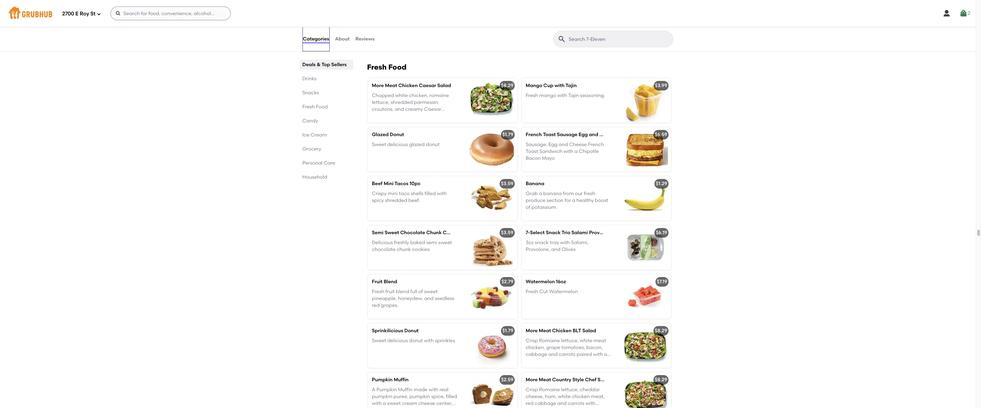 Task type: locate. For each thing, give the bounding box(es) containing it.
shredded up creamy
[[391, 100, 413, 105]]

svg image inside 2 button
[[960, 9, 968, 18]]

a inside a pumpkin muffin made with real pumpkin puree, pumpkin spice, filled with a sweet cream cheese center, and drizzled with cream cheese icing.
[[372, 387, 376, 393]]

1 horizontal spatial svg image
[[960, 9, 968, 18]]

svg image
[[943, 9, 951, 18], [97, 12, 101, 16]]

2 vertical spatial salad
[[598, 378, 612, 384]]

sweet up the delicious
[[385, 230, 399, 236]]

of right full
[[419, 289, 423, 295]]

0 vertical spatial cream
[[402, 401, 417, 407]]

tillamook pepperoni stick 1.44oz image
[[620, 5, 672, 49]]

crisp up cheese,
[[526, 387, 538, 393]]

french toast sausage egg and cheese image
[[620, 128, 672, 172]]

cabbage inside crisp romaine lettuce, white meat chicken, grape tomatoes, bacon, cabbage and carrots paired with an avocado ranch dressing,
[[526, 352, 548, 358]]

with inside crispy mini taco shells filled with spicy shredded beef.
[[437, 191, 447, 197]]

2 horizontal spatial sweet
[[438, 240, 452, 246]]

0 horizontal spatial food
[[316, 104, 328, 110]]

0 vertical spatial $8.29
[[501, 83, 514, 89]]

a for a pumpkin muffin made with real pumpkin puree, pumpkin spice, filled with a sweet cream cheese center, and drizzled with cream cheese icing.
[[372, 387, 376, 393]]

toast inside sausage, egg and cheese french toast sandwich with a chipotle bacon mayo
[[526, 149, 539, 155]]

real
[[440, 387, 449, 393]]

0 vertical spatial donut
[[426, 142, 440, 148]]

2 vertical spatial sweet
[[387, 401, 401, 407]]

muffin
[[394, 378, 409, 384], [398, 387, 413, 393]]

lettuce, for sweet delicious donut with sprinkles
[[561, 338, 579, 344]]

0 horizontal spatial red
[[372, 303, 380, 309]]

meat up 'chopped'
[[385, 83, 397, 89]]

more meat chicken blt salad
[[526, 329, 596, 334]]

salami,
[[571, 240, 589, 246]]

sausage, egg and cheese french toast sandwich with a chipotle bacon mayo
[[526, 142, 604, 162]]

pumpkin down made
[[410, 394, 430, 400]]

$3.99
[[655, 83, 668, 89]]

and inside crisp romaine lettuce, cheddar cheese, ham, white chicken meat, red cabbage and carrots with dressing on the side
[[558, 401, 567, 407]]

1 horizontal spatial 3oz
[[630, 230, 638, 236]]

caesar up romaine
[[419, 83, 436, 89]]

with inside sausage, egg and cheese french toast sandwich with a chipotle bacon mayo
[[564, 149, 574, 155]]

1 $3.59 from the top
[[501, 181, 514, 187]]

fresh mango with tajin seasoning.
[[526, 93, 605, 98]]

1 delicious from the top
[[387, 142, 408, 148]]

and up side
[[558, 401, 567, 407]]

parmesan,
[[414, 100, 439, 105]]

cabbage down ham,
[[535, 401, 556, 407]]

spicy
[[372, 198, 384, 204]]

dressing
[[526, 408, 546, 409]]

pumpkin down pumpkin muffin
[[377, 387, 397, 393]]

snacks
[[303, 90, 319, 96]]

the left go. at the right top of page
[[551, 26, 558, 32]]

white inside crisp romaine lettuce, white meat chicken, grape tomatoes, bacon, cabbage and carrots paired with an avocado ranch dressing,
[[580, 338, 593, 344]]

salad up romaine
[[438, 83, 451, 89]]

svg image right st
[[97, 12, 101, 16]]

$1.29
[[656, 181, 668, 187]]

0 horizontal spatial toast
[[526, 149, 539, 155]]

sweet inside a pumpkin muffin made with real pumpkin puree, pumpkin spice, filled with a sweet cream cheese center, and drizzled with cream cheese icing.
[[387, 401, 401, 407]]

of inside a convenient stick of pepperoni for hunger on the go.
[[569, 19, 574, 25]]

beef mini tacos 10pc image
[[466, 177, 518, 221]]

0 horizontal spatial sweet
[[387, 401, 401, 407]]

2 vertical spatial meat
[[539, 378, 551, 384]]

fresh for fresh cut watermelon
[[526, 289, 538, 295]]

0 vertical spatial lettuce,
[[372, 100, 390, 105]]

of
[[569, 19, 574, 25], [526, 205, 531, 211], [419, 289, 423, 295]]

chicken, up avocado
[[526, 345, 545, 351]]

grapes.
[[381, 303, 399, 309]]

1 horizontal spatial of
[[526, 205, 531, 211]]

watermelon down "16oz"
[[549, 289, 578, 295]]

2 $3.59 from the top
[[501, 230, 514, 236]]

1 romaine from the top
[[539, 338, 560, 344]]

7-select bayou blaze new orleans style ripple potato chips 2.5oz image
[[466, 5, 518, 49]]

1 pumpkin from the left
[[372, 394, 393, 400]]

and inside 3oz snack tray with salami, provolone, and olives
[[551, 247, 561, 253]]

crisp inside crisp romaine lettuce, cheddar cheese, ham, white chicken meat, red cabbage and carrots with dressing on the side
[[526, 387, 538, 393]]

fresh for fresh mango with tajin seasoning.
[[526, 93, 538, 98]]

donut up sweet delicious glazed donut
[[390, 132, 404, 138]]

filled right shells
[[425, 191, 436, 197]]

white up side
[[558, 394, 571, 400]]

delicious down the glazed donut
[[387, 142, 408, 148]]

st
[[90, 11, 96, 17]]

tajin left seasoning.
[[568, 93, 579, 98]]

the inside crisp romaine lettuce, cheddar cheese, ham, white chicken meat, red cabbage and carrots with dressing on the side
[[554, 408, 561, 409]]

0 vertical spatial donut
[[390, 132, 404, 138]]

1 vertical spatial of
[[526, 205, 531, 211]]

olives down salami,
[[562, 247, 576, 253]]

0 horizontal spatial salad
[[438, 83, 451, 89]]

tajin up fresh mango with tajin seasoning.
[[566, 83, 577, 89]]

2 $1.79 from the top
[[503, 329, 514, 334]]

0 horizontal spatial fresh food
[[303, 104, 328, 110]]

1 vertical spatial tajin
[[568, 93, 579, 98]]

of inside "grab a banana from our fresh produce section for a healthy boost of potassium."
[[526, 205, 531, 211]]

main navigation navigation
[[0, 0, 976, 27]]

fresh food down snacks on the top left
[[303, 104, 328, 110]]

personal care tab
[[303, 160, 351, 167]]

meat up grape
[[539, 329, 551, 334]]

pumpkin up drizzled
[[372, 378, 393, 384]]

1 horizontal spatial cheese
[[600, 132, 617, 138]]

chocolate
[[400, 230, 425, 236]]

Search 7-Eleven search field
[[568, 36, 671, 43]]

mango cup with tajin image
[[620, 78, 672, 123]]

watermelon 16oz image
[[620, 275, 672, 320]]

0 horizontal spatial filled
[[425, 191, 436, 197]]

0 horizontal spatial donut
[[390, 132, 404, 138]]

1 vertical spatial 3oz
[[526, 240, 534, 246]]

1 vertical spatial a
[[372, 387, 376, 393]]

a up drizzled
[[383, 401, 386, 407]]

seedless
[[435, 296, 455, 302]]

personal care
[[303, 160, 336, 166]]

fresh up pineapple,
[[372, 289, 385, 295]]

$2.59
[[501, 378, 514, 384]]

0 vertical spatial watermelon
[[526, 279, 555, 285]]

with up spice,
[[429, 387, 439, 393]]

0 vertical spatial white
[[395, 93, 408, 98]]

blend
[[384, 279, 397, 285]]

cookie
[[443, 230, 460, 236]]

$1.79 for french
[[503, 132, 514, 138]]

2 vertical spatial $8.29
[[655, 378, 668, 384]]

sweet for glazed
[[372, 142, 386, 148]]

2
[[968, 10, 971, 16]]

1 vertical spatial more
[[526, 329, 538, 334]]

boost
[[595, 198, 608, 204]]

0 vertical spatial chicken,
[[409, 93, 428, 98]]

chocolate
[[372, 247, 396, 253]]

sweet up drizzled
[[387, 401, 401, 407]]

tray
[[550, 240, 559, 246]]

romaine inside crisp romaine lettuce, white meat chicken, grape tomatoes, bacon, cabbage and carrots paired with an avocado ranch dressing,
[[539, 338, 560, 344]]

egg
[[579, 132, 588, 138], [549, 142, 558, 148]]

of right stick
[[569, 19, 574, 25]]

fresh up candy
[[303, 104, 315, 110]]

1 vertical spatial pumpkin
[[377, 387, 397, 393]]

lettuce, up croutons,
[[372, 100, 390, 105]]

bacon
[[526, 156, 541, 162]]

donut right glazed
[[426, 142, 440, 148]]

2 vertical spatial sweet
[[372, 338, 386, 344]]

1 horizontal spatial white
[[558, 394, 571, 400]]

french up the sausage,
[[526, 132, 542, 138]]

red
[[372, 303, 380, 309], [526, 401, 534, 407]]

red down pineapple,
[[372, 303, 380, 309]]

0 vertical spatial olives
[[614, 230, 628, 236]]

more up cheese,
[[526, 378, 538, 384]]

a
[[575, 149, 578, 155], [539, 191, 542, 197], [572, 198, 576, 204], [383, 401, 386, 407]]

for right pepperoni
[[600, 19, 607, 25]]

0 vertical spatial $1.79
[[503, 132, 514, 138]]

bacon,
[[587, 345, 603, 351]]

cabbage up avocado
[[526, 352, 548, 358]]

0 vertical spatial more
[[372, 83, 384, 89]]

shredded inside crispy mini taco shells filled with spicy shredded beef.
[[385, 198, 407, 204]]

fruit blend image
[[466, 275, 518, 320]]

1 vertical spatial white
[[580, 338, 593, 344]]

food up candy tab
[[316, 104, 328, 110]]

a down pumpkin muffin
[[372, 387, 376, 393]]

lettuce, down 'more meat country style chef salad'
[[561, 387, 579, 393]]

0 horizontal spatial cheese
[[569, 142, 587, 148]]

french toast sausage egg and cheese
[[526, 132, 617, 138]]

1 vertical spatial salad
[[583, 329, 596, 334]]

tajin
[[566, 83, 577, 89], [568, 93, 579, 98]]

a left chipotle
[[575, 149, 578, 155]]

on down ham,
[[547, 408, 553, 409]]

0 horizontal spatial of
[[419, 289, 423, 295]]

sweet inside the delicious freshly baked semi sweet chocolate chunk cookies
[[438, 240, 452, 246]]

sweet down the cookie
[[438, 240, 452, 246]]

of inside fresh fruit blend full of sweet pineapple, honeydew, and seedless red grapes.
[[419, 289, 423, 295]]

more meat chicken caesar salad
[[372, 83, 451, 89]]

&
[[317, 62, 321, 68]]

sweet down the sprinkilicious
[[372, 338, 386, 344]]

fresh food
[[367, 63, 407, 72], [303, 104, 328, 110]]

salad right blt
[[583, 329, 596, 334]]

caesar down parmesan,
[[424, 107, 441, 112]]

$3.59 left 7-
[[501, 230, 514, 236]]

watermelon 16oz
[[526, 279, 566, 285]]

0 vertical spatial sweet
[[372, 142, 386, 148]]

1 vertical spatial red
[[526, 401, 534, 407]]

2 vertical spatial more
[[526, 378, 538, 384]]

a inside a convenient stick of pepperoni for hunger on the go.
[[526, 19, 529, 25]]

lettuce, inside crisp romaine lettuce, cheddar cheese, ham, white chicken meat, red cabbage and carrots with dressing on the side
[[561, 387, 579, 393]]

grab a banana from our fresh produce section for a healthy boost of potassium.
[[526, 191, 608, 211]]

0 vertical spatial a
[[526, 19, 529, 25]]

cream
[[402, 401, 417, 407], [412, 408, 428, 409]]

avocado
[[526, 359, 547, 365]]

more for more meat chicken blt salad
[[526, 329, 538, 334]]

for inside "grab a banana from our fresh produce section for a healthy boost of potassium."
[[565, 198, 571, 204]]

0 vertical spatial shredded
[[391, 100, 413, 105]]

carrots down chicken
[[568, 401, 585, 407]]

delicious down sprinkilicious donut
[[387, 338, 408, 344]]

roy
[[80, 11, 89, 17]]

pumpkin up drizzled
[[372, 394, 393, 400]]

1 horizontal spatial filled
[[446, 394, 457, 400]]

0 horizontal spatial pumpkin
[[372, 394, 393, 400]]

glazed
[[372, 132, 389, 138]]

donut up the sweet delicious donut with sprinkles
[[404, 329, 419, 334]]

1 vertical spatial delicious
[[387, 338, 408, 344]]

donut for glazed donut
[[390, 132, 404, 138]]

pumpkin inside a pumpkin muffin made with real pumpkin puree, pumpkin spice, filled with a sweet cream cheese center, and drizzled with cream cheese icing.
[[377, 387, 397, 393]]

deals & top sellers tab
[[303, 61, 351, 68]]

egg up sandwich
[[549, 142, 558, 148]]

a
[[526, 19, 529, 25], [372, 387, 376, 393]]

cream down made
[[412, 408, 428, 409]]

with inside crisp romaine lettuce, cheddar cheese, ham, white chicken meat, red cabbage and carrots with dressing on the side
[[586, 401, 596, 407]]

shells
[[411, 191, 424, 197]]

0 vertical spatial toast
[[543, 132, 556, 138]]

0 horizontal spatial chicken
[[399, 83, 418, 89]]

semi
[[426, 240, 437, 246]]

for
[[600, 19, 607, 25], [565, 198, 571, 204]]

1 horizontal spatial pumpkin
[[410, 394, 430, 400]]

fresh down mango
[[526, 93, 538, 98]]

freshly
[[394, 240, 409, 246]]

sprinkilicious donut image
[[466, 324, 518, 369]]

2 horizontal spatial salad
[[598, 378, 612, 384]]

salad right chef
[[598, 378, 612, 384]]

with down sausage
[[564, 149, 574, 155]]

the inside a convenient stick of pepperoni for hunger on the go.
[[551, 26, 558, 32]]

0 horizontal spatial a
[[372, 387, 376, 393]]

1 horizontal spatial fresh food
[[367, 63, 407, 72]]

crisp up avocado
[[526, 338, 538, 344]]

fresh food up 'chopped'
[[367, 63, 407, 72]]

on inside crisp romaine lettuce, cheddar cheese, ham, white chicken meat, red cabbage and carrots with dressing on the side
[[547, 408, 553, 409]]

sweet inside fresh fruit blend full of sweet pineapple, honeydew, and seedless red grapes.
[[424, 289, 438, 295]]

sweet up seedless
[[424, 289, 438, 295]]

donut down sprinkilicious donut
[[409, 338, 423, 344]]

1 vertical spatial cheese
[[569, 142, 587, 148]]

pumpkin
[[372, 378, 393, 384], [377, 387, 397, 393]]

chicken, up parmesan,
[[409, 93, 428, 98]]

stick
[[558, 19, 568, 25]]

cabbage
[[526, 352, 548, 358], [535, 401, 556, 407]]

a up hunger
[[526, 19, 529, 25]]

1 vertical spatial on
[[547, 408, 553, 409]]

romaine up ham,
[[539, 387, 560, 393]]

candy
[[303, 118, 318, 124]]

0 horizontal spatial olives
[[562, 247, 576, 253]]

meat left country
[[539, 378, 551, 384]]

$8.29 for crisp romaine lettuce, cheddar cheese, ham, white chicken meat, red cabbage and carrots with dressing on the side
[[655, 378, 668, 384]]

$3.59 left banana
[[501, 181, 514, 187]]

white down more meat chicken caesar salad
[[395, 93, 408, 98]]

cheese
[[419, 401, 435, 407], [429, 408, 445, 409]]

1 vertical spatial lettuce,
[[561, 338, 579, 344]]

0 vertical spatial food
[[389, 63, 407, 72]]

1 vertical spatial donut
[[404, 329, 419, 334]]

1 horizontal spatial svg image
[[943, 9, 951, 18]]

0 vertical spatial romaine
[[539, 338, 560, 344]]

meat for shredded
[[385, 83, 397, 89]]

and inside chopped white chicken, romaine lettuce, shredded parmesan, croutons, and creamy caesar dressing.
[[395, 107, 404, 112]]

with right shells
[[437, 191, 447, 197]]

fresh inside "fresh food" tab
[[303, 104, 315, 110]]

lettuce, up the tomatoes,
[[561, 338, 579, 344]]

crisp inside crisp romaine lettuce, white meat chicken, grape tomatoes, bacon, cabbage and carrots paired with an avocado ranch dressing,
[[526, 338, 538, 344]]

carrots up dressing,
[[559, 352, 576, 358]]

0 vertical spatial on
[[544, 26, 550, 32]]

2 vertical spatial white
[[558, 394, 571, 400]]

more up 'chopped'
[[372, 83, 384, 89]]

egg inside sausage, egg and cheese french toast sandwich with a chipotle bacon mayo
[[549, 142, 558, 148]]

for down from
[[565, 198, 571, 204]]

meat for chicken,
[[539, 329, 551, 334]]

of down produce
[[526, 205, 531, 211]]

carrots
[[559, 352, 576, 358], [568, 401, 585, 407]]

french inside sausage, egg and cheese french toast sandwich with a chipotle bacon mayo
[[588, 142, 604, 148]]

1 vertical spatial chicken,
[[526, 345, 545, 351]]

fresh left cut
[[526, 289, 538, 295]]

sprinkilicious
[[372, 329, 403, 334]]

1 $1.79 from the top
[[503, 132, 514, 138]]

with left sprinkles
[[424, 338, 434, 344]]

sprinkles
[[435, 338, 455, 344]]

2 delicious from the top
[[387, 338, 408, 344]]

1 horizontal spatial salad
[[583, 329, 596, 334]]

romaine inside crisp romaine lettuce, cheddar cheese, ham, white chicken meat, red cabbage and carrots with dressing on the side
[[539, 387, 560, 393]]

and inside sausage, egg and cheese french toast sandwich with a chipotle bacon mayo
[[559, 142, 568, 148]]

beef mini tacos 10pc
[[372, 181, 421, 187]]

glazed donut
[[372, 132, 404, 138]]

1 horizontal spatial a
[[526, 19, 529, 25]]

0 horizontal spatial for
[[565, 198, 571, 204]]

grab
[[526, 191, 538, 197]]

1 horizontal spatial donut
[[404, 329, 419, 334]]

center,
[[436, 401, 453, 407]]

1 vertical spatial meat
[[539, 329, 551, 334]]

1 vertical spatial $8.29
[[655, 329, 668, 334]]

trio
[[562, 230, 571, 236]]

with down puree,
[[401, 408, 411, 409]]

2 romaine from the top
[[539, 387, 560, 393]]

1 crisp from the top
[[526, 338, 538, 344]]

lettuce, inside crisp romaine lettuce, white meat chicken, grape tomatoes, bacon, cabbage and carrots paired with an avocado ranch dressing,
[[561, 338, 579, 344]]

sellers
[[332, 62, 347, 68]]

$3.59 for 7-select snack trio salami provolone olives 3oz
[[501, 230, 514, 236]]

2 horizontal spatial of
[[569, 19, 574, 25]]

ranch
[[548, 359, 562, 365]]

new
[[386, 19, 396, 25]]

2 crisp from the top
[[526, 387, 538, 393]]

sweet for sprinkilicious
[[372, 338, 386, 344]]

1 vertical spatial toast
[[526, 149, 539, 155]]

with inside 3oz snack tray with salami, provolone, and olives
[[560, 240, 570, 246]]

svg image left 2 button
[[943, 9, 951, 18]]

more for more meat chicken caesar salad
[[372, 83, 384, 89]]

filled up center,
[[446, 394, 457, 400]]

6
[[461, 230, 464, 236]]

1 vertical spatial filled
[[446, 394, 457, 400]]

1 vertical spatial for
[[565, 198, 571, 204]]

tacos
[[395, 181, 409, 187]]

1 vertical spatial sweet
[[424, 289, 438, 295]]

cream down puree,
[[402, 401, 417, 407]]

1 vertical spatial olives
[[562, 247, 576, 253]]

red inside fresh fruit blend full of sweet pineapple, honeydew, and seedless red grapes.
[[372, 303, 380, 309]]

more meat chicken blt salad image
[[620, 324, 672, 369]]

french up chipotle
[[588, 142, 604, 148]]

caesar inside chopped white chicken, romaine lettuce, shredded parmesan, croutons, and creamy caesar dressing.
[[424, 107, 441, 112]]

lettuce, for a pumpkin muffin made with real pumpkin puree, pumpkin spice, filled with a sweet cream cheese center, and drizzled with cream cheese icing.
[[561, 387, 579, 393]]

and left creamy
[[395, 107, 404, 112]]

filled inside crispy mini taco shells filled with spicy shredded beef.
[[425, 191, 436, 197]]

more up avocado
[[526, 329, 538, 334]]

0 horizontal spatial white
[[395, 93, 408, 98]]

1 vertical spatial fresh food
[[303, 104, 328, 110]]

and down sausage
[[559, 142, 568, 148]]

cheese down center,
[[429, 408, 445, 409]]

for inside a convenient stick of pepperoni for hunger on the go.
[[600, 19, 607, 25]]

a up produce
[[539, 191, 542, 197]]

a for a convenient stick of pepperoni for hunger on the go.
[[526, 19, 529, 25]]

1 vertical spatial french
[[588, 142, 604, 148]]

7-
[[526, 230, 530, 236]]

0 vertical spatial salad
[[438, 83, 451, 89]]

1 vertical spatial $1.79
[[503, 329, 514, 334]]

banana
[[544, 191, 562, 197]]

1 vertical spatial watermelon
[[549, 289, 578, 295]]

with down bacon,
[[593, 352, 603, 358]]

sweet down glazed
[[372, 142, 386, 148]]

1 vertical spatial romaine
[[539, 387, 560, 393]]

svg image
[[960, 9, 968, 18], [115, 11, 121, 16]]

olives right provolone
[[614, 230, 628, 236]]

romaine up grape
[[539, 338, 560, 344]]

food up more meat chicken caesar salad
[[389, 63, 407, 72]]

toast up bacon
[[526, 149, 539, 155]]

0 vertical spatial $3.59
[[501, 181, 514, 187]]

white up bacon,
[[580, 338, 593, 344]]

more meat country style chef salad
[[526, 378, 612, 384]]

cookies
[[412, 247, 430, 253]]

carrots inside crisp romaine lettuce, cheddar cheese, ham, white chicken meat, red cabbage and carrots with dressing on the side
[[568, 401, 585, 407]]

with down "meat,"
[[586, 401, 596, 407]]

meat
[[594, 338, 606, 344]]

0 vertical spatial carrots
[[559, 352, 576, 358]]

caesar
[[419, 83, 436, 89], [424, 107, 441, 112]]

cheese,
[[526, 394, 544, 400]]

fresh inside fresh fruit blend full of sweet pineapple, honeydew, and seedless red grapes.
[[372, 289, 385, 295]]

3oz down 7-
[[526, 240, 534, 246]]

delicious for glazed
[[387, 142, 408, 148]]

drinks tab
[[303, 75, 351, 82]]

2 vertical spatial of
[[419, 289, 423, 295]]

0 vertical spatial cabbage
[[526, 352, 548, 358]]

provolone,
[[526, 247, 550, 253]]

chef
[[585, 378, 597, 384]]

0 vertical spatial chicken
[[399, 83, 418, 89]]

0 horizontal spatial svg image
[[115, 11, 121, 16]]

white
[[395, 93, 408, 98], [580, 338, 593, 344], [558, 394, 571, 400]]

grocery tab
[[303, 146, 351, 153]]

crisp romaine lettuce, white meat chicken, grape tomatoes, bacon, cabbage and carrots paired with an avocado ranch dressing,
[[526, 338, 610, 365]]

beef.
[[409, 198, 420, 204]]

0 vertical spatial fresh food
[[367, 63, 407, 72]]

with right cup
[[555, 83, 565, 89]]

categories
[[303, 36, 329, 42]]

with down trio
[[560, 240, 570, 246]]



Task type: describe. For each thing, give the bounding box(es) containing it.
reviews
[[356, 36, 375, 42]]

1 vertical spatial cream
[[412, 408, 428, 409]]

mango
[[526, 83, 543, 89]]

a inside a pumpkin muffin made with real pumpkin puree, pumpkin spice, filled with a sweet cream cheese center, and drizzled with cream cheese icing.
[[383, 401, 386, 407]]

dressing.
[[372, 114, 393, 119]]

fresh fruit blend full of sweet pineapple, honeydew, and seedless red grapes.
[[372, 289, 455, 309]]

cheese inside sausage, egg and cheese french toast sandwich with a chipotle bacon mayo
[[569, 142, 587, 148]]

crispy mini taco shells filled with spicy shredded beef.
[[372, 191, 447, 204]]

fresh
[[584, 191, 596, 197]]

ice cream tab
[[303, 132, 351, 139]]

muffin inside a pumpkin muffin made with real pumpkin puree, pumpkin spice, filled with a sweet cream cheese center, and drizzled with cream cheese icing.
[[398, 387, 413, 393]]

2 pumpkin from the left
[[410, 394, 430, 400]]

0 vertical spatial caesar
[[419, 83, 436, 89]]

$8.29 for crisp romaine lettuce, white meat chicken, grape tomatoes, bacon, cabbage and carrots paired with an avocado ranch dressing,
[[655, 329, 668, 334]]

crisp romaine lettuce, cheddar cheese, ham, white chicken meat, red cabbage and carrots with dressing on the side
[[526, 387, 605, 409]]

ice
[[303, 132, 310, 138]]

with inside crisp romaine lettuce, white meat chicken, grape tomatoes, bacon, cabbage and carrots paired with an avocado ranch dressing,
[[593, 352, 603, 358]]

3oz inside 3oz snack tray with salami, provolone, and olives
[[526, 240, 534, 246]]

creamy
[[405, 107, 423, 112]]

croutons,
[[372, 107, 394, 112]]

full
[[411, 289, 417, 295]]

household tab
[[303, 174, 351, 181]]

$7.19
[[657, 279, 668, 285]]

chicken, inside chopped white chicken, romaine lettuce, shredded parmesan, croutons, and creamy caesar dressing.
[[409, 93, 428, 98]]

0 horizontal spatial svg image
[[97, 12, 101, 16]]

2 button
[[960, 7, 971, 20]]

10pc
[[410, 181, 421, 187]]

chicken, inside crisp romaine lettuce, white meat chicken, grape tomatoes, bacon, cabbage and carrots paired with an avocado ranch dressing,
[[526, 345, 545, 351]]

snack
[[546, 230, 561, 236]]

baked
[[410, 240, 425, 246]]

0 vertical spatial cheese
[[419, 401, 435, 407]]

salad for more meat chicken caesar salad
[[438, 83, 451, 89]]

sausage,
[[526, 142, 548, 148]]

produce
[[526, 198, 546, 204]]

with right mango
[[558, 93, 567, 98]]

household
[[303, 175, 328, 180]]

1 horizontal spatial olives
[[614, 230, 628, 236]]

banana image
[[620, 177, 672, 221]]

0 vertical spatial muffin
[[394, 378, 409, 384]]

$6.59
[[655, 132, 668, 138]]

1 vertical spatial cheese
[[429, 408, 445, 409]]

chopped white chicken, romaine lettuce, shredded parmesan, croutons, and creamy caesar dressing.
[[372, 93, 449, 119]]

7-select snack trio salami provolone olives 3oz image
[[620, 226, 672, 270]]

with down pumpkin muffin
[[372, 401, 382, 407]]

a down our
[[572, 198, 576, 204]]

chicken for lettuce,
[[552, 329, 572, 334]]

seasoning.
[[580, 93, 605, 98]]

a inside sausage, egg and cheese french toast sandwich with a chipotle bacon mayo
[[575, 149, 578, 155]]

3oz snack tray with salami, provolone, and olives
[[526, 240, 589, 253]]

food inside tab
[[316, 104, 328, 110]]

0 vertical spatial pumpkin
[[372, 378, 393, 384]]

fresh food tab
[[303, 103, 351, 111]]

mini
[[384, 181, 394, 187]]

fresh up 'chopped'
[[367, 63, 387, 72]]

red inside crisp romaine lettuce, cheddar cheese, ham, white chicken meat, red cabbage and carrots with dressing on the side
[[526, 401, 534, 407]]

e
[[75, 11, 79, 17]]

ham,
[[545, 394, 557, 400]]

1 horizontal spatial food
[[389, 63, 407, 72]]

delicious
[[372, 240, 393, 246]]

cut
[[540, 289, 548, 295]]

tajin for mango
[[568, 93, 579, 98]]

style
[[417, 19, 427, 25]]

crispy
[[372, 191, 387, 197]]

fruit blend
[[372, 279, 397, 285]]

fruit
[[372, 279, 383, 285]]

white inside chopped white chicken, romaine lettuce, shredded parmesan, croutons, and creamy caesar dressing.
[[395, 93, 408, 98]]

cabbage inside crisp romaine lettuce, cheddar cheese, ham, white chicken meat, red cabbage and carrots with dressing on the side
[[535, 401, 556, 407]]

meat,
[[591, 394, 605, 400]]

mini
[[388, 191, 398, 197]]

0 vertical spatial 3oz
[[630, 230, 638, 236]]

candy tab
[[303, 117, 351, 125]]

more meat chicken caesar salad image
[[466, 78, 518, 123]]

shredded inside chopped white chicken, romaine lettuce, shredded parmesan, croutons, and creamy caesar dressing.
[[391, 100, 413, 105]]

carrots inside crisp romaine lettuce, white meat chicken, grape tomatoes, bacon, cabbage and carrots paired with an avocado ranch dressing,
[[559, 352, 576, 358]]

delicious freshly baked semi sweet chocolate chunk cookies
[[372, 240, 452, 253]]

tajin for cup
[[566, 83, 577, 89]]

side
[[563, 408, 572, 409]]

chipotle
[[579, 149, 599, 155]]

2700
[[62, 11, 74, 17]]

chunk
[[426, 230, 442, 236]]

1 horizontal spatial toast
[[543, 132, 556, 138]]

drizzled
[[382, 408, 400, 409]]

fresh food inside tab
[[303, 104, 328, 110]]

more meat country style chef salad image
[[620, 373, 672, 409]]

magnifying glass icon image
[[558, 35, 566, 43]]

0 vertical spatial cheese
[[600, 132, 617, 138]]

from
[[563, 191, 574, 197]]

on inside a convenient stick of pepperoni for hunger on the go.
[[544, 26, 550, 32]]

grocery
[[303, 146, 321, 152]]

$1.79 for more
[[503, 329, 514, 334]]

lettuce, inside chopped white chicken, romaine lettuce, shredded parmesan, croutons, and creamy caesar dressing.
[[372, 100, 390, 105]]

7-select snack trio salami provolone olives 3oz
[[526, 230, 638, 236]]

pineapple,
[[372, 296, 397, 302]]

$6.19
[[656, 230, 668, 236]]

pumpkin muffin
[[372, 378, 409, 384]]

semi sweet chocolate chunk cookie 6 pack image
[[466, 226, 518, 270]]

glazed
[[409, 142, 425, 148]]

style
[[573, 378, 584, 384]]

convenient
[[531, 19, 556, 25]]

0 horizontal spatial donut
[[409, 338, 423, 344]]

about
[[335, 36, 350, 42]]

$8.29 for chopped white chicken, romaine lettuce, shredded parmesan, croutons, and creamy caesar dressing.
[[501, 83, 514, 89]]

pepperoni
[[575, 19, 599, 25]]

icing.
[[447, 408, 459, 409]]

salad for more meat chicken blt salad
[[583, 329, 596, 334]]

ice cream
[[303, 132, 327, 138]]

and inside fresh fruit blend full of sweet pineapple, honeydew, and seedless red grapes.
[[424, 296, 434, 302]]

white inside crisp romaine lettuce, cheddar cheese, ham, white chicken meat, red cabbage and carrots with dressing on the side
[[558, 394, 571, 400]]

2700 e roy st
[[62, 11, 96, 17]]

more for more meat country style chef salad
[[526, 378, 538, 384]]

top
[[322, 62, 330, 68]]

our
[[575, 191, 583, 197]]

donut for sprinkilicious donut
[[404, 329, 419, 334]]

and up chipotle
[[589, 132, 599, 138]]

select
[[530, 230, 545, 236]]

section
[[547, 198, 564, 204]]

Search for food, convenience, alcohol... search field
[[111, 7, 231, 20]]

sausage
[[557, 132, 578, 138]]

olives inside 3oz snack tray with salami, provolone, and olives
[[562, 247, 576, 253]]

0 vertical spatial egg
[[579, 132, 588, 138]]

$3.59 for banana
[[501, 181, 514, 187]]

pumpkin muffin image
[[466, 373, 518, 409]]

0 horizontal spatial french
[[526, 132, 542, 138]]

glazed donut image
[[466, 128, 518, 172]]

made
[[414, 387, 428, 393]]

spice,
[[431, 394, 445, 400]]

potato
[[443, 19, 459, 25]]

beef
[[372, 181, 383, 187]]

reviews button
[[355, 27, 375, 52]]

romaine for chicken,
[[539, 338, 560, 344]]

romaine for ham,
[[539, 387, 560, 393]]

crisp for crisp romaine lettuce, white meat chicken, grape tomatoes, bacon, cabbage and carrots paired with an avocado ranch dressing,
[[526, 338, 538, 344]]

1 vertical spatial sweet
[[385, 230, 399, 236]]

delicious for sprinkilicious
[[387, 338, 408, 344]]

snack
[[535, 240, 549, 246]]

chopped
[[372, 93, 394, 98]]

spicy new orleans style ripple potato chips button
[[368, 5, 518, 49]]

1 horizontal spatial donut
[[426, 142, 440, 148]]

sweet delicious glazed donut
[[372, 142, 440, 148]]

and inside a pumpkin muffin made with real pumpkin puree, pumpkin spice, filled with a sweet cream cheese center, and drizzled with cream cheese icing.
[[372, 408, 381, 409]]

care
[[324, 160, 336, 166]]

a convenient stick of pepperoni for hunger on the go. button
[[522, 5, 672, 49]]

semi sweet chocolate chunk cookie 6 pack
[[372, 230, 477, 236]]

fresh for fresh fruit blend full of sweet pineapple, honeydew, and seedless red grapes.
[[372, 289, 385, 295]]

meat for ham,
[[539, 378, 551, 384]]

chips
[[372, 26, 384, 32]]

about button
[[335, 27, 350, 52]]

filled inside a pumpkin muffin made with real pumpkin puree, pumpkin spice, filled with a sweet cream cheese center, and drizzled with cream cheese icing.
[[446, 394, 457, 400]]

and inside crisp romaine lettuce, white meat chicken, grape tomatoes, bacon, cabbage and carrots paired with an avocado ranch dressing,
[[549, 352, 558, 358]]

spicy new orleans style ripple potato chips
[[372, 19, 459, 32]]

sandwich
[[540, 149, 563, 155]]

chicken
[[572, 394, 590, 400]]

crisp for crisp romaine lettuce, cheddar cheese, ham, white chicken meat, red cabbage and carrots with dressing on the side
[[526, 387, 538, 393]]

snacks tab
[[303, 89, 351, 97]]

orleans
[[397, 19, 416, 25]]

semi
[[372, 230, 384, 236]]

grape
[[546, 345, 561, 351]]

chicken for chicken,
[[399, 83, 418, 89]]



Task type: vqa. For each thing, say whether or not it's contained in the screenshot.


